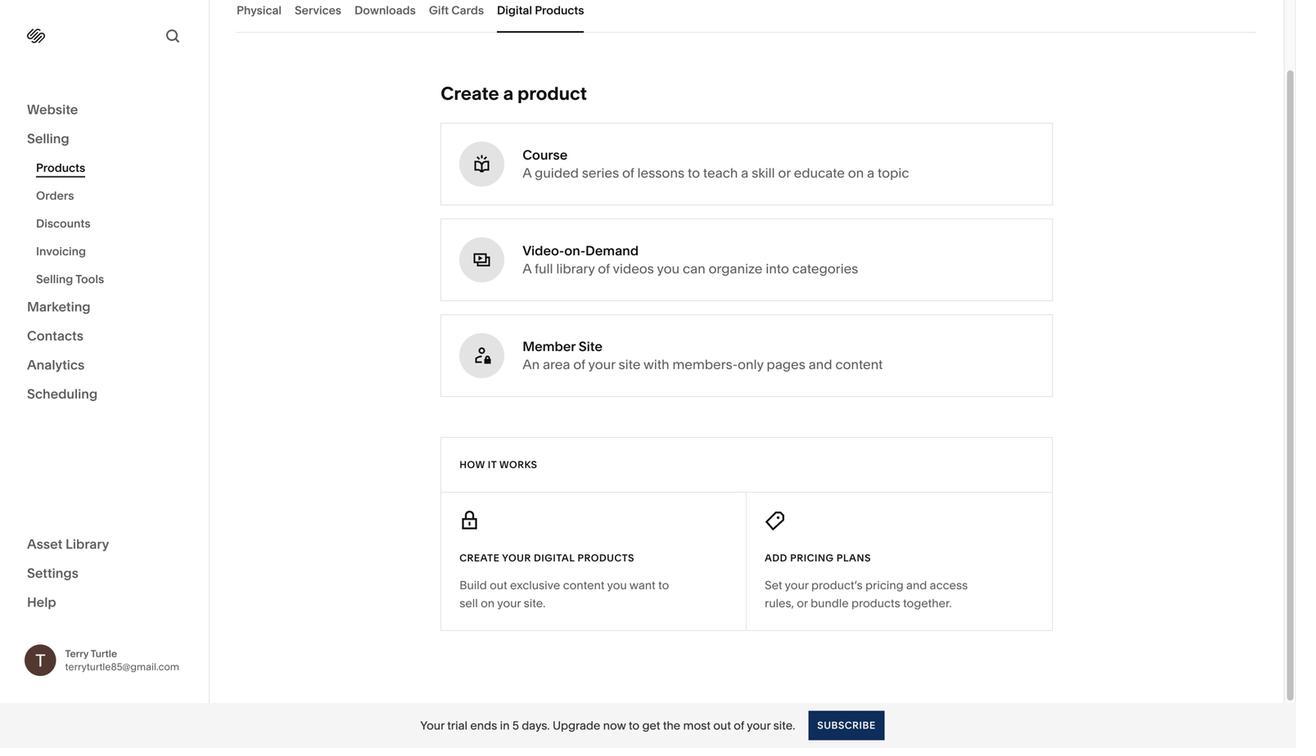 Task type: locate. For each thing, give the bounding box(es) containing it.
1 vertical spatial content
[[563, 579, 605, 593]]

or right the rules,
[[797, 597, 808, 611]]

1 vertical spatial selling
[[36, 272, 73, 286]]

0 horizontal spatial and
[[809, 357, 833, 373]]

an
[[523, 357, 540, 373]]

a left the product
[[504, 82, 514, 104]]

and right pages
[[809, 357, 833, 373]]

0 horizontal spatial out
[[490, 579, 508, 593]]

together.
[[904, 597, 952, 611]]

1 horizontal spatial and
[[907, 579, 928, 593]]

video-
[[523, 243, 565, 259]]

to inside course a guided series of lessons to teach a skill or educate on a topic
[[688, 165, 700, 181]]

lessons
[[638, 165, 685, 181]]

products up orders
[[36, 161, 85, 175]]

to
[[688, 165, 700, 181], [659, 579, 670, 593], [629, 719, 640, 733]]

products inside set your product's pricing and access rules, or bundle products together.
[[852, 597, 901, 611]]

on right sell
[[481, 597, 495, 611]]

0 vertical spatial or
[[779, 165, 791, 181]]

subscribe
[[818, 720, 876, 732]]

0 horizontal spatial you
[[607, 579, 627, 593]]

orders
[[36, 189, 74, 203]]

a left full
[[523, 261, 532, 277]]

0 vertical spatial selling
[[27, 131, 69, 147]]

1 vertical spatial you
[[607, 579, 627, 593]]

library
[[557, 261, 595, 277]]

plans
[[837, 553, 872, 565]]

your
[[421, 719, 445, 733]]

a left topic
[[868, 165, 875, 181]]

bundle
[[811, 597, 849, 611]]

ends
[[471, 719, 498, 733]]

your down exclusive
[[497, 597, 521, 611]]

site.
[[524, 597, 546, 611], [774, 719, 796, 733]]

1 vertical spatial create
[[460, 553, 500, 565]]

create your digital products
[[460, 553, 635, 565]]

product
[[518, 82, 587, 104]]

create a product
[[441, 82, 587, 104]]

a inside video-on-demand a full library of videos you can organize into categories
[[523, 261, 532, 277]]

rules,
[[765, 597, 795, 611]]

site. down exclusive
[[524, 597, 546, 611]]

1 horizontal spatial products
[[535, 3, 585, 17]]

help link
[[27, 594, 56, 612]]

selling down website
[[27, 131, 69, 147]]

out right most
[[714, 719, 732, 733]]

to for lessons
[[688, 165, 700, 181]]

you left want
[[607, 579, 627, 593]]

full
[[535, 261, 553, 277]]

pricing down plans
[[866, 579, 904, 593]]

content
[[836, 357, 883, 373], [563, 579, 605, 593]]

and inside member site an area of your site with members-only pages and content
[[809, 357, 833, 373]]

on right educate
[[849, 165, 865, 181]]

products up want
[[578, 553, 635, 565]]

downloads
[[355, 3, 416, 17]]

0 vertical spatial pricing
[[791, 553, 834, 565]]

0 horizontal spatial site.
[[524, 597, 546, 611]]

tools
[[75, 272, 104, 286]]

0 vertical spatial site.
[[524, 597, 546, 611]]

video-on-demand a full library of videos you can organize into categories
[[523, 243, 859, 277]]

to right want
[[659, 579, 670, 593]]

to left teach
[[688, 165, 700, 181]]

0 horizontal spatial to
[[629, 719, 640, 733]]

products link
[[36, 154, 191, 182]]

exclusive
[[510, 579, 561, 593]]

your down site
[[589, 357, 616, 373]]

1 horizontal spatial site.
[[774, 719, 796, 733]]

most
[[684, 719, 711, 733]]

selling tools link
[[36, 265, 191, 293]]

or right skill
[[779, 165, 791, 181]]

a left skill
[[742, 165, 749, 181]]

0 horizontal spatial content
[[563, 579, 605, 593]]

and up the together.
[[907, 579, 928, 593]]

you left can
[[657, 261, 680, 277]]

invoicing
[[36, 245, 86, 258]]

content inside build out exclusive content you want to sell on your site.
[[563, 579, 605, 593]]

1 horizontal spatial you
[[657, 261, 680, 277]]

0 vertical spatial you
[[657, 261, 680, 277]]

1 horizontal spatial on
[[849, 165, 865, 181]]

digital
[[497, 3, 533, 17]]

2 horizontal spatial to
[[688, 165, 700, 181]]

selling up marketing
[[36, 272, 73, 286]]

1 horizontal spatial or
[[797, 597, 808, 611]]

0 vertical spatial a
[[523, 165, 532, 181]]

1 horizontal spatial pricing
[[866, 579, 904, 593]]

you inside video-on-demand a full library of videos you can organize into categories
[[657, 261, 680, 277]]

pricing
[[791, 553, 834, 565], [866, 579, 904, 593]]

0 horizontal spatial pricing
[[791, 553, 834, 565]]

0 vertical spatial to
[[688, 165, 700, 181]]

0 vertical spatial out
[[490, 579, 508, 593]]

1 vertical spatial products
[[36, 161, 85, 175]]

out right build
[[490, 579, 508, 593]]

of down site
[[574, 357, 586, 373]]

content inside member site an area of your site with members-only pages and content
[[836, 357, 883, 373]]

selling for selling
[[27, 131, 69, 147]]

your right most
[[747, 719, 771, 733]]

products
[[578, 553, 635, 565], [852, 597, 901, 611]]

of inside video-on-demand a full library of videos you can organize into categories
[[598, 261, 610, 277]]

content right pages
[[836, 357, 883, 373]]

1 vertical spatial out
[[714, 719, 732, 733]]

of
[[623, 165, 635, 181], [598, 261, 610, 277], [574, 357, 586, 373], [734, 719, 745, 733]]

0 vertical spatial content
[[836, 357, 883, 373]]

settings
[[27, 566, 79, 582]]

site
[[579, 339, 603, 355]]

analytics
[[27, 357, 85, 373]]

1 vertical spatial products
[[852, 597, 901, 611]]

pages
[[767, 357, 806, 373]]

a down course
[[523, 165, 532, 181]]

0 vertical spatial create
[[441, 82, 500, 104]]

0 vertical spatial and
[[809, 357, 833, 373]]

your right "set"
[[785, 579, 809, 593]]

of inside course a guided series of lessons to teach a skill or educate on a topic
[[623, 165, 635, 181]]

to left get
[[629, 719, 640, 733]]

upgrade
[[553, 719, 601, 733]]

add
[[765, 553, 788, 565]]

2 a from the top
[[523, 261, 532, 277]]

1 vertical spatial and
[[907, 579, 928, 593]]

0 vertical spatial products
[[535, 3, 585, 17]]

your
[[589, 357, 616, 373], [502, 553, 532, 565], [785, 579, 809, 593], [497, 597, 521, 611], [747, 719, 771, 733]]

1 vertical spatial or
[[797, 597, 808, 611]]

1 vertical spatial site.
[[774, 719, 796, 733]]

content down digital
[[563, 579, 605, 593]]

orders link
[[36, 182, 191, 210]]

library
[[66, 537, 109, 553]]

or inside course a guided series of lessons to teach a skill or educate on a topic
[[779, 165, 791, 181]]

into
[[766, 261, 790, 277]]

tab list
[[237, 0, 1258, 33]]

skill
[[752, 165, 776, 181]]

create
[[441, 82, 500, 104], [460, 553, 500, 565]]

services button
[[295, 0, 342, 33]]

products right digital at the top
[[535, 3, 585, 17]]

teach
[[704, 165, 738, 181]]

invoicing link
[[36, 238, 191, 265]]

scheduling link
[[27, 385, 182, 405]]

0 vertical spatial on
[[849, 165, 865, 181]]

can
[[683, 261, 706, 277]]

to inside build out exclusive content you want to sell on your site.
[[659, 579, 670, 593]]

0 vertical spatial products
[[578, 553, 635, 565]]

1 vertical spatial pricing
[[866, 579, 904, 593]]

or
[[779, 165, 791, 181], [797, 597, 808, 611]]

on-
[[565, 243, 586, 259]]

1 vertical spatial on
[[481, 597, 495, 611]]

physical
[[237, 3, 282, 17]]

0 horizontal spatial or
[[779, 165, 791, 181]]

0 horizontal spatial on
[[481, 597, 495, 611]]

site. left subscribe button
[[774, 719, 796, 733]]

selling for selling tools
[[36, 272, 73, 286]]

services
[[295, 3, 342, 17]]

1 vertical spatial a
[[523, 261, 532, 277]]

products down the product's
[[852, 597, 901, 611]]

on
[[849, 165, 865, 181], [481, 597, 495, 611]]

discounts link
[[36, 210, 191, 238]]

selling inside the selling tools 'link'
[[36, 272, 73, 286]]

digital
[[534, 553, 575, 565]]

create down gift cards "button"
[[441, 82, 500, 104]]

cards
[[452, 3, 484, 17]]

selling inside selling link
[[27, 131, 69, 147]]

products inside button
[[535, 3, 585, 17]]

asset library
[[27, 537, 109, 553]]

1 horizontal spatial content
[[836, 357, 883, 373]]

1 a from the top
[[523, 165, 532, 181]]

of right series
[[623, 165, 635, 181]]

sell
[[460, 597, 478, 611]]

set
[[765, 579, 783, 593]]

in
[[500, 719, 510, 733]]

1 horizontal spatial to
[[659, 579, 670, 593]]

you
[[657, 261, 680, 277], [607, 579, 627, 593]]

1 vertical spatial to
[[659, 579, 670, 593]]

1 horizontal spatial products
[[852, 597, 901, 611]]

create up build
[[460, 553, 500, 565]]

course
[[523, 147, 568, 163]]

asset library link
[[27, 536, 182, 555]]

topic
[[878, 165, 910, 181]]

of down demand
[[598, 261, 610, 277]]

pricing right add
[[791, 553, 834, 565]]



Task type: vqa. For each thing, say whether or not it's contained in the screenshot.
teach
yes



Task type: describe. For each thing, give the bounding box(es) containing it.
terry
[[65, 648, 89, 660]]

downloads button
[[355, 0, 416, 33]]

your trial ends in 5 days. upgrade now to get the most out of your site.
[[421, 719, 796, 733]]

site. inside build out exclusive content you want to sell on your site.
[[524, 597, 546, 611]]

selling tools
[[36, 272, 104, 286]]

site
[[619, 357, 641, 373]]

your inside set your product's pricing and access rules, or bundle products together.
[[785, 579, 809, 593]]

marketing
[[27, 299, 91, 315]]

discounts
[[36, 217, 91, 231]]

terry turtle terryturtle85@gmail.com
[[65, 648, 179, 673]]

of right most
[[734, 719, 745, 733]]

create for create your digital products
[[460, 553, 500, 565]]

2 vertical spatial to
[[629, 719, 640, 733]]

gift cards
[[429, 3, 484, 17]]

member
[[523, 339, 576, 355]]

tab list containing physical
[[237, 0, 1258, 33]]

now
[[604, 719, 626, 733]]

with
[[644, 357, 670, 373]]

on inside build out exclusive content you want to sell on your site.
[[481, 597, 495, 611]]

out inside build out exclusive content you want to sell on your site.
[[490, 579, 508, 593]]

build
[[460, 579, 487, 593]]

1 horizontal spatial a
[[742, 165, 749, 181]]

terryturtle85@gmail.com
[[65, 661, 179, 673]]

trial
[[448, 719, 468, 733]]

0 horizontal spatial a
[[504, 82, 514, 104]]

want
[[630, 579, 656, 593]]

5
[[513, 719, 519, 733]]

organize
[[709, 261, 763, 277]]

marketing link
[[27, 298, 182, 317]]

1 horizontal spatial out
[[714, 719, 732, 733]]

your up exclusive
[[502, 553, 532, 565]]

add pricing plans
[[765, 553, 872, 565]]

selling link
[[27, 130, 182, 149]]

or inside set your product's pricing and access rules, or bundle products together.
[[797, 597, 808, 611]]

2 horizontal spatial a
[[868, 165, 875, 181]]

build out exclusive content you want to sell on your site.
[[460, 579, 670, 611]]

and inside set your product's pricing and access rules, or bundle products together.
[[907, 579, 928, 593]]

scheduling
[[27, 386, 98, 402]]

your inside build out exclusive content you want to sell on your site.
[[497, 597, 521, 611]]

set your product's pricing and access rules, or bundle products together.
[[765, 579, 969, 611]]

physical button
[[237, 0, 282, 33]]

area
[[543, 357, 571, 373]]

course a guided series of lessons to teach a skill or educate on a topic
[[523, 147, 910, 181]]

of inside member site an area of your site with members-only pages and content
[[574, 357, 586, 373]]

educate
[[794, 165, 845, 181]]

asset
[[27, 537, 62, 553]]

categories
[[793, 261, 859, 277]]

settings link
[[27, 565, 182, 584]]

videos
[[613, 261, 654, 277]]

website link
[[27, 101, 182, 120]]

to for want
[[659, 579, 670, 593]]

turtle
[[91, 648, 117, 660]]

on inside course a guided series of lessons to teach a skill or educate on a topic
[[849, 165, 865, 181]]

digital products
[[497, 3, 585, 17]]

you inside build out exclusive content you want to sell on your site.
[[607, 579, 627, 593]]

access
[[930, 579, 969, 593]]

only
[[738, 357, 764, 373]]

it
[[488, 459, 497, 471]]

create for create a product
[[441, 82, 500, 104]]

digital products button
[[497, 0, 585, 33]]

a inside course a guided series of lessons to teach a skill or educate on a topic
[[523, 165, 532, 181]]

analytics link
[[27, 356, 182, 376]]

0 horizontal spatial products
[[36, 161, 85, 175]]

pricing inside set your product's pricing and access rules, or bundle products together.
[[866, 579, 904, 593]]

works
[[500, 459, 538, 471]]

series
[[582, 165, 620, 181]]

gift cards button
[[429, 0, 484, 33]]

website
[[27, 102, 78, 118]]

the
[[663, 719, 681, 733]]

gift
[[429, 3, 449, 17]]

contacts
[[27, 328, 83, 344]]

members-
[[673, 357, 738, 373]]

guided
[[535, 165, 579, 181]]

product's
[[812, 579, 863, 593]]

how it works
[[460, 459, 538, 471]]

subscribe button
[[809, 712, 885, 741]]

your inside member site an area of your site with members-only pages and content
[[589, 357, 616, 373]]

days.
[[522, 719, 550, 733]]

contacts link
[[27, 327, 182, 347]]

member site an area of your site with members-only pages and content
[[523, 339, 883, 373]]

how
[[460, 459, 485, 471]]

help
[[27, 595, 56, 611]]

0 horizontal spatial products
[[578, 553, 635, 565]]

demand
[[586, 243, 639, 259]]



